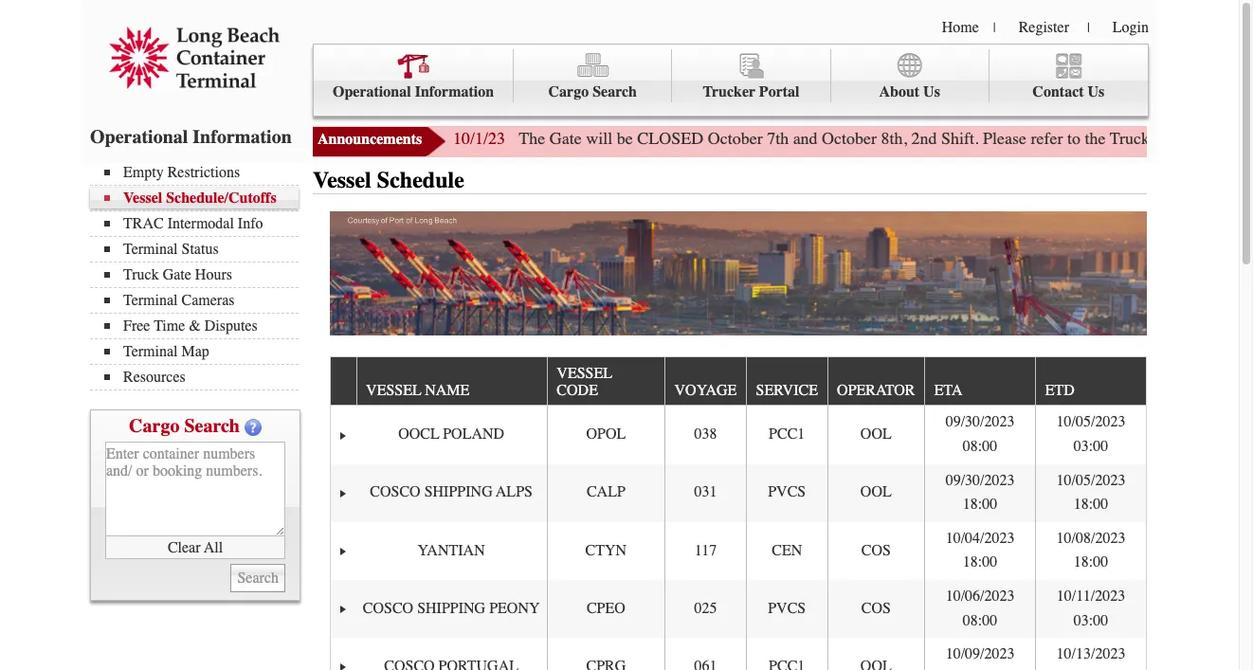 Task type: vqa. For each thing, say whether or not it's contained in the screenshot.


Task type: describe. For each thing, give the bounding box(es) containing it.
10/13/2023 03:00 cell
[[1036, 638, 1147, 671]]

poland
[[443, 426, 505, 443]]

18:00 for 10/08/2023 18:00
[[1074, 554, 1109, 571]]

10/06/2023 08:00 cell
[[925, 580, 1036, 638]]

ool cell for pvcs
[[828, 464, 925, 522]]

09/30/2023 18:00 cell
[[925, 464, 1036, 522]]

the
[[519, 128, 546, 149]]

peony
[[490, 600, 540, 617]]

0 horizontal spatial cargo
[[129, 415, 180, 437]]

Enter container numbers and/ or booking numbers.  text field
[[105, 442, 285, 537]]

1 terminal from the top
[[123, 241, 178, 258]]

117 cell
[[665, 522, 746, 580]]

10/09/2023 08:00 cell
[[925, 638, 1036, 671]]

09/30/2023 for 08:00
[[946, 414, 1015, 431]]

1 vertical spatial operational information
[[90, 126, 292, 148]]

operational information inside menu bar
[[333, 83, 494, 101]]

cen cell
[[746, 522, 828, 580]]

will
[[586, 128, 613, 149]]

1 vertical spatial information
[[193, 126, 292, 148]]

tree grid containing vessel code
[[331, 358, 1147, 671]]

vessel code
[[557, 365, 612, 399]]

cos for 10/06/2023
[[862, 600, 891, 617]]

row containing vessel code
[[331, 358, 1147, 406]]

contact us link
[[990, 49, 1148, 103]]

10/11/2023 03:00
[[1057, 588, 1126, 629]]

2 | from the left
[[1088, 20, 1090, 36]]

2 cell from the left
[[547, 638, 665, 671]]

menu bar containing empty restrictions
[[90, 162, 308, 391]]

row containing 10/09/2023 08:00
[[331, 638, 1147, 671]]

shift.
[[942, 128, 979, 149]]

1 horizontal spatial gate
[[550, 128, 582, 149]]

5 cell from the left
[[828, 638, 925, 671]]

schedule/cutoffs
[[166, 190, 277, 207]]

038 cell
[[665, 406, 746, 464]]

to
[[1068, 128, 1081, 149]]

service
[[756, 382, 818, 399]]

10/05/2023 for 18:00
[[1057, 472, 1126, 489]]

cos for 10/04/2023
[[862, 542, 891, 559]]

10/09/2023 08:00
[[946, 646, 1015, 671]]

10/06/2023 08:00
[[946, 588, 1015, 629]]

trucker portal link
[[673, 49, 831, 103]]

cen
[[772, 542, 803, 559]]

resources
[[123, 369, 186, 386]]

we
[[1237, 128, 1254, 149]]

1 horizontal spatial hours
[[1191, 128, 1233, 149]]

1 cell from the left
[[356, 638, 547, 671]]

10/13/2023
[[1057, 646, 1126, 663]]

voyage
[[675, 382, 737, 399]]

row containing 10/04/2023 18:00
[[331, 522, 1147, 580]]

10/04/2023 18:00 cell
[[925, 522, 1036, 580]]

intermodal
[[168, 215, 234, 232]]

08:00 for 10/09/2023 08:00
[[963, 670, 998, 671]]

10/08/2023
[[1057, 530, 1126, 547]]

031 cell
[[665, 464, 746, 522]]

empty restrictions link
[[104, 164, 299, 181]]

10/09/2023
[[946, 646, 1015, 663]]

row containing 10/06/2023 08:00
[[331, 580, 1147, 638]]

hours inside empty restrictions vessel schedule/cutoffs trac intermodal info terminal status truck gate hours terminal cameras free time & disputes terminal map resources
[[195, 267, 232, 284]]

gate inside empty restrictions vessel schedule/cutoffs trac intermodal info terminal status truck gate hours terminal cameras free time & disputes terminal map resources
[[163, 267, 191, 284]]

025 cell
[[665, 580, 746, 638]]

09/30/2023 18:00
[[946, 472, 1015, 513]]

vessel for name
[[366, 382, 422, 399]]

operator
[[838, 382, 916, 399]]

0 horizontal spatial cargo search
[[129, 415, 240, 437]]

be
[[617, 128, 633, 149]]

clear
[[168, 539, 201, 556]]

&
[[189, 318, 201, 335]]

clear all button
[[105, 537, 285, 560]]

3 cell from the left
[[665, 638, 746, 671]]

map
[[182, 343, 209, 360]]

and
[[793, 128, 818, 149]]

schedule
[[377, 167, 465, 193]]

register link
[[1019, 19, 1070, 36]]

ool for pcc1
[[861, 426, 892, 443]]

2 horizontal spatial gate
[[1155, 128, 1187, 149]]

cosco shipping alps
[[370, 484, 533, 501]]

1 | from the left
[[994, 20, 996, 36]]

terminal cameras link
[[104, 292, 299, 309]]

18:00 for 10/04/2023 18:00
[[963, 554, 998, 571]]

contact us
[[1033, 83, 1105, 101]]

03:00 for 10/13/2023 03:00
[[1074, 670, 1109, 671]]

service link
[[756, 375, 828, 405]]

refer
[[1031, 128, 1064, 149]]

truck gate hours link
[[104, 267, 299, 284]]

0 horizontal spatial search
[[184, 415, 240, 437]]

ool for pvcs
[[861, 484, 892, 501]]

us for about us
[[924, 83, 941, 101]]

3 terminal from the top
[[123, 343, 178, 360]]

home link
[[942, 19, 980, 36]]

0 horizontal spatial operational
[[90, 126, 188, 148]]

08:00 for 10/06/2023 08:00
[[963, 612, 998, 629]]

opol cell
[[547, 406, 665, 464]]

pcc1
[[769, 426, 806, 443]]

10/08/2023 18:00 cell
[[1036, 522, 1147, 580]]

18:00 for 09/30/2023 18:00
[[963, 496, 998, 513]]

please
[[984, 128, 1027, 149]]

voyage link
[[675, 375, 746, 405]]

shipping for alps
[[425, 484, 493, 501]]

cargo search link
[[514, 49, 673, 103]]

truck inside empty restrictions vessel schedule/cutoffs trac intermodal info terminal status truck gate hours terminal cameras free time & disputes terminal map resources
[[123, 267, 159, 284]]

10/13/2023 03:00
[[1057, 646, 1126, 671]]

trucker portal
[[703, 83, 800, 101]]

trac
[[123, 215, 164, 232]]

cameras
[[182, 292, 235, 309]]

row group containing 09/30/2023 08:00
[[331, 406, 1147, 671]]

trac intermodal info link
[[104, 215, 299, 232]]

operator link
[[838, 375, 925, 405]]

cosco shipping peony
[[363, 600, 540, 617]]

opol
[[587, 426, 626, 443]]

10/04/2023 18:00
[[946, 530, 1015, 571]]

4 cell from the left
[[746, 638, 828, 671]]

1 october from the left
[[708, 128, 763, 149]]

time
[[154, 318, 185, 335]]

18:00 for 10/05/2023 18:00
[[1074, 496, 1109, 513]]

vessel for code
[[557, 365, 612, 382]]

yantian cell
[[356, 522, 547, 580]]

10/06/2023
[[946, 588, 1015, 605]]

etd link
[[1046, 375, 1084, 405]]

10/05/2023 18:00
[[1057, 472, 1126, 513]]

announcements
[[318, 131, 422, 148]]

calp cell
[[547, 464, 665, 522]]

cargo search inside menu bar
[[549, 83, 637, 101]]

ctyn cell
[[547, 522, 665, 580]]

info
[[238, 215, 263, 232]]



Task type: locate. For each thing, give the bounding box(es) containing it.
search
[[593, 83, 637, 101], [184, 415, 240, 437]]

cos cell for 10/04/2023
[[828, 522, 925, 580]]

1 vertical spatial pvcs
[[768, 600, 806, 617]]

1 vertical spatial cargo
[[129, 415, 180, 437]]

pvcs cell up cen
[[746, 464, 828, 522]]

08:00 down 10/06/2023
[[963, 612, 998, 629]]

0 vertical spatial information
[[415, 83, 494, 101]]

2nd
[[912, 128, 938, 149]]

0 horizontal spatial operational information
[[90, 126, 292, 148]]

1 ool cell from the top
[[828, 406, 925, 464]]

oocl poland
[[399, 426, 505, 443]]

3 row from the top
[[331, 464, 1147, 522]]

empty
[[123, 164, 164, 181]]

cargo down resources
[[129, 415, 180, 437]]

1 horizontal spatial vessel
[[313, 167, 372, 193]]

login link
[[1113, 19, 1149, 36]]

cosco shipping peony cell
[[356, 580, 547, 638]]

trucker
[[703, 83, 756, 101]]

menu bar
[[313, 44, 1149, 117], [90, 162, 308, 391]]

03:00 inside 10/11/2023 03:00
[[1074, 612, 1109, 629]]

0 horizontal spatial truck
[[123, 267, 159, 284]]

2 10/05/2023 from the top
[[1057, 472, 1126, 489]]

09/30/2023 inside cell
[[946, 472, 1015, 489]]

ool cell
[[828, 406, 925, 464], [828, 464, 925, 522]]

03:00 inside 10/13/2023 03:00
[[1074, 670, 1109, 671]]

2 cos cell from the top
[[828, 580, 925, 638]]

2 vertical spatial 08:00
[[963, 670, 998, 671]]

2 03:00 from the top
[[1074, 612, 1109, 629]]

pvcs
[[768, 484, 806, 501], [768, 600, 806, 617]]

yantian
[[418, 542, 485, 559]]

truck right the
[[1110, 128, 1151, 149]]

pvcs cell
[[746, 464, 828, 522], [746, 580, 828, 638]]

october right "and"
[[822, 128, 877, 149]]

03:00 inside 10/05/2023 03:00
[[1074, 438, 1109, 455]]

1 ool from the top
[[861, 426, 892, 443]]

0 horizontal spatial vessel
[[123, 190, 162, 207]]

vessel down announcements
[[313, 167, 372, 193]]

1 vertical spatial ool
[[861, 484, 892, 501]]

08:00 up '09/30/2023 18:00'
[[963, 438, 998, 455]]

10/04/2023
[[946, 530, 1015, 547]]

2 october from the left
[[822, 128, 877, 149]]

1 horizontal spatial us
[[1088, 83, 1105, 101]]

1 horizontal spatial operational
[[333, 83, 411, 101]]

1 row from the top
[[331, 358, 1147, 406]]

0 vertical spatial operational
[[333, 83, 411, 101]]

03:00 down 10/11/2023
[[1074, 612, 1109, 629]]

0 vertical spatial truck
[[1110, 128, 1151, 149]]

10/05/2023 down etd link
[[1057, 414, 1126, 431]]

shipping left alps
[[425, 484, 493, 501]]

ool
[[861, 426, 892, 443], [861, 484, 892, 501]]

vessel code link
[[557, 358, 612, 405]]

operational information
[[333, 83, 494, 101], [90, 126, 292, 148]]

row containing 09/30/2023 18:00
[[331, 464, 1147, 522]]

0 vertical spatial 08:00
[[963, 438, 998, 455]]

vessel up opol
[[557, 365, 612, 382]]

03:00 up 10/05/2023 18:00
[[1074, 438, 1109, 455]]

cosco for cosco shipping alps
[[370, 484, 421, 501]]

vessel
[[313, 167, 372, 193], [123, 190, 162, 207]]

cargo search up 'will'
[[549, 83, 637, 101]]

cargo search
[[549, 83, 637, 101], [129, 415, 240, 437]]

information up 10/1/23
[[415, 83, 494, 101]]

resources link
[[104, 369, 299, 386]]

us
[[924, 83, 941, 101], [1088, 83, 1105, 101]]

1 vertical spatial 10/05/2023
[[1057, 472, 1126, 489]]

1 08:00 from the top
[[963, 438, 998, 455]]

hours left we at the right top of the page
[[1191, 128, 1233, 149]]

cargo up 'will'
[[549, 83, 589, 101]]

cargo search down resources link
[[129, 415, 240, 437]]

operational inside menu bar
[[333, 83, 411, 101]]

tree grid
[[331, 358, 1147, 671]]

0 horizontal spatial gate
[[163, 267, 191, 284]]

10/1/23
[[453, 128, 506, 149]]

1 vertical spatial truck
[[123, 267, 159, 284]]

operational information up empty restrictions link
[[90, 126, 292, 148]]

shipping
[[425, 484, 493, 501], [417, 600, 486, 617]]

0 horizontal spatial october
[[708, 128, 763, 149]]

shipping for peony
[[417, 600, 486, 617]]

operational
[[333, 83, 411, 101], [90, 126, 188, 148]]

1 horizontal spatial cargo search
[[549, 83, 637, 101]]

vessel inside empty restrictions vessel schedule/cutoffs trac intermodal info terminal status truck gate hours terminal cameras free time & disputes terminal map resources
[[123, 190, 162, 207]]

row down voyage link
[[331, 406, 1147, 464]]

free time & disputes link
[[104, 318, 299, 335]]

09/30/2023 inside "cell"
[[946, 414, 1015, 431]]

vessel up oocl
[[366, 382, 422, 399]]

1 vertical spatial pvcs cell
[[746, 580, 828, 638]]

contact
[[1033, 83, 1085, 101]]

pvcs down pcc1 cell
[[768, 484, 806, 501]]

us right the contact
[[1088, 83, 1105, 101]]

oocl
[[399, 426, 440, 443]]

free
[[123, 318, 150, 335]]

pvcs cell for 025
[[746, 580, 828, 638]]

1 horizontal spatial operational information
[[333, 83, 494, 101]]

08:00 inside 10/06/2023 08:00
[[963, 612, 998, 629]]

about us link
[[831, 49, 990, 103]]

closed
[[637, 128, 704, 149]]

alps
[[496, 484, 533, 501]]

terminal
[[123, 241, 178, 258], [123, 292, 178, 309], [123, 343, 178, 360]]

pvcs cell down cen
[[746, 580, 828, 638]]

09/30/2023 08:00
[[946, 414, 1015, 455]]

terminal down trac
[[123, 241, 178, 258]]

6 row from the top
[[331, 638, 1147, 671]]

eta
[[935, 382, 963, 399]]

pvcs for 025
[[768, 600, 806, 617]]

3 08:00 from the top
[[963, 670, 998, 671]]

vessel schedule/cutoffs link
[[104, 190, 299, 207]]

information up restrictions
[[193, 126, 292, 148]]

18:00 up the 10/04/2023
[[963, 496, 998, 513]]

clear all
[[168, 539, 223, 556]]

october
[[708, 128, 763, 149], [822, 128, 877, 149]]

all
[[204, 539, 223, 556]]

hours up cameras
[[195, 267, 232, 284]]

2 pvcs cell from the top
[[746, 580, 828, 638]]

cosco down oocl
[[370, 484, 421, 501]]

2 cos from the top
[[862, 600, 891, 617]]

2 vertical spatial 03:00
[[1074, 670, 1109, 671]]

2 vertical spatial terminal
[[123, 343, 178, 360]]

code
[[557, 382, 598, 399]]

025
[[695, 600, 717, 617]]

09/30/2023 down 09/30/2023 08:00 "cell"
[[946, 472, 1015, 489]]

0 vertical spatial 03:00
[[1074, 438, 1109, 455]]

row up 025
[[331, 522, 1147, 580]]

1 horizontal spatial vessel
[[557, 365, 612, 382]]

10/05/2023 03:00
[[1057, 414, 1126, 455]]

18:00 inside '09/30/2023 18:00'
[[963, 496, 998, 513]]

us inside about us link
[[924, 83, 941, 101]]

1 horizontal spatial |
[[1088, 20, 1090, 36]]

1 vertical spatial shipping
[[417, 600, 486, 617]]

10/05/2023 down the 10/05/2023 03:00 cell
[[1057, 472, 1126, 489]]

cargo inside menu bar
[[549, 83, 589, 101]]

cpeo
[[587, 600, 626, 617]]

menu bar containing operational information
[[313, 44, 1149, 117]]

03:00 down 10/13/2023
[[1074, 670, 1109, 671]]

0 horizontal spatial menu bar
[[90, 162, 308, 391]]

1 pvcs from the top
[[768, 484, 806, 501]]

terminal up resources
[[123, 343, 178, 360]]

cosco shipping alps cell
[[356, 464, 547, 522]]

search up be
[[593, 83, 637, 101]]

1 vertical spatial 09/30/2023
[[946, 472, 1015, 489]]

2 ool from the top
[[861, 484, 892, 501]]

the
[[1086, 128, 1106, 149]]

038
[[695, 426, 717, 443]]

1 vertical spatial search
[[184, 415, 240, 437]]

0 vertical spatial menu bar
[[313, 44, 1149, 117]]

2 09/30/2023 from the top
[[946, 472, 1015, 489]]

8th,
[[882, 128, 908, 149]]

row up 117
[[331, 464, 1147, 522]]

08:00 inside 10/09/2023 08:00
[[963, 670, 998, 671]]

gate down status
[[163, 267, 191, 284]]

18:00 inside 10/04/2023 18:00
[[963, 554, 998, 571]]

1 vertical spatial cargo search
[[129, 415, 240, 437]]

empty restrictions vessel schedule/cutoffs trac intermodal info terminal status truck gate hours terminal cameras free time & disputes terminal map resources
[[123, 164, 277, 386]]

pvcs for 031
[[768, 484, 806, 501]]

| right home link
[[994, 20, 996, 36]]

row
[[331, 358, 1147, 406], [331, 406, 1147, 464], [331, 464, 1147, 522], [331, 522, 1147, 580], [331, 580, 1147, 638], [331, 638, 1147, 671]]

us right about
[[924, 83, 941, 101]]

5 row from the top
[[331, 580, 1147, 638]]

0 vertical spatial terminal
[[123, 241, 178, 258]]

portal
[[760, 83, 800, 101]]

1 vertical spatial terminal
[[123, 292, 178, 309]]

cpeo cell
[[547, 580, 665, 638]]

terminal status link
[[104, 241, 299, 258]]

4 row from the top
[[331, 522, 1147, 580]]

pvcs down cen "cell"
[[768, 600, 806, 617]]

shipping down yantian cell
[[417, 600, 486, 617]]

gate right the
[[550, 128, 582, 149]]

1 vertical spatial operational
[[90, 126, 188, 148]]

18:00
[[963, 496, 998, 513], [1074, 496, 1109, 513], [963, 554, 998, 571], [1074, 554, 1109, 571]]

cos
[[862, 542, 891, 559], [862, 600, 891, 617]]

08:00 down 10/09/2023
[[963, 670, 998, 671]]

0 vertical spatial cos
[[862, 542, 891, 559]]

09/30/2023 for 18:00
[[946, 472, 1015, 489]]

home
[[942, 19, 980, 36]]

pcc1 cell
[[746, 406, 828, 464]]

18:00 down the 10/04/2023
[[963, 554, 998, 571]]

cosco
[[370, 484, 421, 501], [363, 600, 414, 617]]

0 vertical spatial cargo
[[549, 83, 589, 101]]

10/11/2023 03:00 cell
[[1036, 580, 1147, 638]]

cos cell for 10/06/2023
[[828, 580, 925, 638]]

1 pvcs cell from the top
[[746, 464, 828, 522]]

2 08:00 from the top
[[963, 612, 998, 629]]

0 vertical spatial shipping
[[425, 484, 493, 501]]

0 vertical spatial search
[[593, 83, 637, 101]]

operational information up announcements
[[333, 83, 494, 101]]

1 vertical spatial 03:00
[[1074, 612, 1109, 629]]

03:00 for 10/05/2023 03:00
[[1074, 438, 1109, 455]]

| left 'login' link
[[1088, 20, 1090, 36]]

operational up empty
[[90, 126, 188, 148]]

information inside menu bar
[[415, 83, 494, 101]]

vessel down empty
[[123, 190, 162, 207]]

2 terminal from the top
[[123, 292, 178, 309]]

1 cos cell from the top
[[828, 522, 925, 580]]

cell
[[356, 638, 547, 671], [547, 638, 665, 671], [665, 638, 746, 671], [746, 638, 828, 671], [828, 638, 925, 671]]

1 vertical spatial menu bar
[[90, 162, 308, 391]]

hours
[[1191, 128, 1233, 149], [195, 267, 232, 284]]

register
[[1019, 19, 1070, 36]]

row up the 038
[[331, 358, 1147, 406]]

1 horizontal spatial october
[[822, 128, 877, 149]]

09/30/2023 08:00 cell
[[925, 406, 1036, 464]]

10/05/2023 18:00 cell
[[1036, 464, 1147, 522]]

0 vertical spatial pvcs
[[768, 484, 806, 501]]

031
[[695, 484, 717, 501]]

1 vertical spatial hours
[[195, 267, 232, 284]]

disputes
[[205, 318, 258, 335]]

08:00
[[963, 438, 998, 455], [963, 612, 998, 629], [963, 670, 998, 671]]

117
[[695, 542, 717, 559]]

10/05/2023
[[1057, 414, 1126, 431], [1057, 472, 1126, 489]]

1 09/30/2023 from the top
[[946, 414, 1015, 431]]

0 vertical spatial hours
[[1191, 128, 1233, 149]]

09/30/2023 down eta link
[[946, 414, 1015, 431]]

2 row from the top
[[331, 406, 1147, 464]]

about
[[880, 83, 920, 101]]

truck down trac
[[123, 267, 159, 284]]

0 vertical spatial cosco
[[370, 484, 421, 501]]

name
[[425, 382, 470, 399]]

0 vertical spatial cargo search
[[549, 83, 637, 101]]

oocl poland cell
[[356, 406, 547, 464]]

us for contact us
[[1088, 83, 1105, 101]]

10/08/2023 18:00
[[1057, 530, 1126, 571]]

10/05/2023 03:00 cell
[[1036, 406, 1147, 464]]

1 03:00 from the top
[[1074, 438, 1109, 455]]

18:00 down 10/08/2023
[[1074, 554, 1109, 571]]

2 us from the left
[[1088, 83, 1105, 101]]

1 us from the left
[[924, 83, 941, 101]]

cosco down yantian cell
[[363, 600, 414, 617]]

1 horizontal spatial menu bar
[[313, 44, 1149, 117]]

1 vertical spatial 08:00
[[963, 612, 998, 629]]

vessel name link
[[366, 375, 479, 405]]

terminal up free
[[123, 292, 178, 309]]

0 horizontal spatial information
[[193, 126, 292, 148]]

operational up announcements
[[333, 83, 411, 101]]

1 horizontal spatial information
[[415, 83, 494, 101]]

0 vertical spatial pvcs cell
[[746, 464, 828, 522]]

0 vertical spatial 09/30/2023
[[946, 414, 1015, 431]]

about us
[[880, 83, 941, 101]]

2 ool cell from the top
[[828, 464, 925, 522]]

etd
[[1046, 382, 1075, 399]]

calp
[[587, 484, 626, 501]]

0 horizontal spatial us
[[924, 83, 941, 101]]

vessel name
[[366, 382, 470, 399]]

0 horizontal spatial |
[[994, 20, 996, 36]]

row containing 09/30/2023 08:00
[[331, 406, 1147, 464]]

1 horizontal spatial search
[[593, 83, 637, 101]]

1 horizontal spatial cargo
[[549, 83, 589, 101]]

restrictions
[[168, 164, 240, 181]]

1 vertical spatial cosco
[[363, 600, 414, 617]]

7th
[[767, 128, 789, 149]]

18:00 up 10/08/2023
[[1074, 496, 1109, 513]]

terminal map link
[[104, 343, 299, 360]]

status
[[182, 241, 219, 258]]

08:00 inside '09/30/2023 08:00'
[[963, 438, 998, 455]]

row group
[[331, 406, 1147, 671]]

us inside contact us link
[[1088, 83, 1105, 101]]

18:00 inside 10/08/2023 18:00
[[1074, 554, 1109, 571]]

2 pvcs from the top
[[768, 600, 806, 617]]

08:00 for 09/30/2023 08:00
[[963, 438, 998, 455]]

october left 7th
[[708, 128, 763, 149]]

search down resources link
[[184, 415, 240, 437]]

10/1/23 the gate will be closed october 7th and october 8th, 2nd shift. please refer to the truck gate hours we
[[453, 128, 1254, 149]]

row down 025
[[331, 638, 1147, 671]]

0 vertical spatial operational information
[[333, 83, 494, 101]]

1 horizontal spatial truck
[[1110, 128, 1151, 149]]

row down 117
[[331, 580, 1147, 638]]

03:00 for 10/11/2023 03:00
[[1074, 612, 1109, 629]]

0 vertical spatial ool
[[861, 426, 892, 443]]

1 10/05/2023 from the top
[[1057, 414, 1126, 431]]

3 03:00 from the top
[[1074, 670, 1109, 671]]

1 cos from the top
[[862, 542, 891, 559]]

cosco for cosco shipping peony
[[363, 600, 414, 617]]

operational information link
[[314, 49, 514, 103]]

10/05/2023 for 03:00
[[1057, 414, 1126, 431]]

pvcs cell for 031
[[746, 464, 828, 522]]

0 vertical spatial 10/05/2023
[[1057, 414, 1126, 431]]

0 horizontal spatial vessel
[[366, 382, 422, 399]]

gate left we at the right top of the page
[[1155, 128, 1187, 149]]

18:00 inside 10/05/2023 18:00
[[1074, 496, 1109, 513]]

vessel schedule
[[313, 167, 465, 193]]

ool cell for pcc1
[[828, 406, 925, 464]]

1 vertical spatial cos
[[862, 600, 891, 617]]

10/11/2023
[[1057, 588, 1126, 605]]

None submit
[[231, 564, 285, 593]]

cos cell
[[828, 522, 925, 580], [828, 580, 925, 638]]

0 horizontal spatial hours
[[195, 267, 232, 284]]



